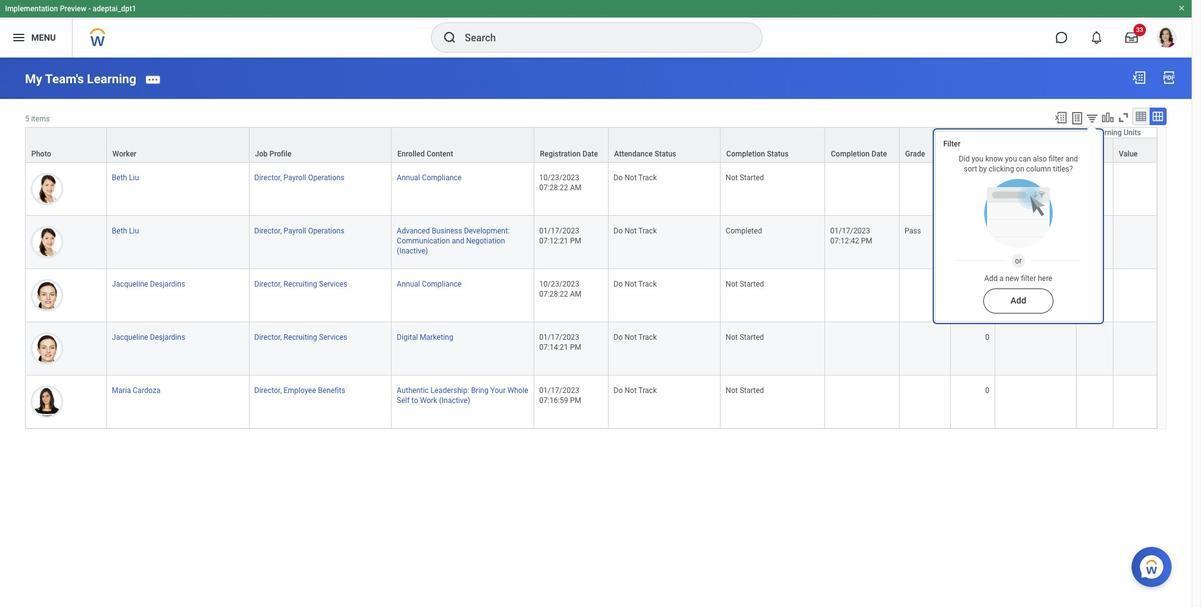 Task type: locate. For each thing, give the bounding box(es) containing it.
annual
[[397, 173, 420, 182], [397, 280, 420, 289]]

also
[[1034, 155, 1048, 163]]

am down registration date
[[570, 183, 582, 192]]

annual compliance link down "communication"
[[397, 277, 462, 289]]

and down business
[[452, 237, 465, 245]]

1 do from the top
[[614, 173, 623, 182]]

07:28:22 up 01/17/2023 07:14:21 pm
[[540, 290, 569, 299]]

10/23/2023
[[540, 173, 580, 182], [540, 280, 580, 289]]

pm right 07:14:21
[[570, 343, 582, 352]]

5 do not track element from the top
[[614, 384, 657, 395]]

2 director, payroll operations from the top
[[255, 227, 345, 235]]

0 vertical spatial compliance
[[422, 173, 462, 182]]

work
[[420, 396, 438, 405]]

1 not started from the top
[[726, 173, 765, 182]]

4 not started from the top
[[726, 386, 765, 395]]

pm right the 07:16:59 at the left bottom of page
[[570, 396, 582, 405]]

1 vertical spatial liu
[[129, 227, 139, 235]]

cell
[[826, 163, 900, 216], [996, 163, 1078, 216], [1078, 163, 1114, 216], [1114, 163, 1158, 216], [1078, 216, 1114, 269], [1114, 216, 1158, 269], [826, 269, 900, 322], [996, 269, 1078, 322], [1078, 269, 1114, 322], [1114, 269, 1158, 322], [826, 322, 900, 376], [900, 322, 952, 376], [996, 322, 1078, 376], [1078, 322, 1114, 376], [1114, 322, 1158, 376], [826, 376, 900, 429], [900, 376, 952, 429], [996, 376, 1078, 429], [1078, 376, 1114, 429], [1114, 376, 1158, 429]]

row containing maria cardoza
[[25, 376, 1158, 429]]

1 vertical spatial payroll
[[284, 227, 306, 235]]

2 director, payroll operations link from the top
[[255, 224, 345, 235]]

menu
[[31, 32, 56, 42]]

compliance down "advanced business development: communication and negotiation (inactive)"
[[422, 280, 462, 289]]

0 vertical spatial and
[[1066, 155, 1079, 163]]

registration date
[[540, 149, 598, 158]]

0 vertical spatial recruiting
[[284, 280, 317, 289]]

1 beth liu link from the top
[[112, 171, 139, 182]]

1 recruiting from the top
[[284, 280, 317, 289]]

1 vertical spatial annual compliance
[[397, 280, 462, 289]]

2 recruiting from the top
[[284, 333, 317, 342]]

add inside "button"
[[1011, 296, 1027, 306]]

expand table image
[[1153, 110, 1165, 123]]

1 director, recruiting services link from the top
[[255, 277, 348, 289]]

do for not started element for annual director, recruiting services link's do not track element
[[614, 280, 623, 289]]

1 operations from the top
[[308, 173, 345, 182]]

2 track from the top
[[639, 227, 657, 235]]

2 not started from the top
[[726, 280, 765, 289]]

0 vertical spatial filter
[[1050, 155, 1065, 163]]

fullscreen image
[[1117, 111, 1131, 124]]

director, for director, recruiting services link corresponding to digital
[[255, 333, 282, 342]]

2 do not track element from the top
[[614, 224, 657, 235]]

1 horizontal spatial learning
[[1093, 128, 1123, 137]]

registration
[[540, 149, 581, 158]]

1 compliance from the top
[[422, 173, 462, 182]]

10/23/2023 down 'registration'
[[540, 173, 580, 182]]

0 vertical spatial director, recruiting services
[[255, 280, 348, 289]]

0 horizontal spatial status
[[655, 149, 677, 158]]

1 horizontal spatial add
[[1011, 296, 1027, 306]]

1 liu from the top
[[129, 173, 139, 182]]

date left grade
[[872, 149, 888, 158]]

not started for not started element for annual director, recruiting services link
[[726, 280, 765, 289]]

toolbar
[[1049, 108, 1168, 127]]

3 do not track element from the top
[[614, 277, 657, 289]]

2 beth liu from the top
[[112, 227, 139, 235]]

5 director, from the top
[[255, 386, 282, 395]]

annual compliance
[[397, 173, 462, 182], [397, 280, 462, 289]]

annual compliance link down "enrolled content"
[[397, 171, 462, 182]]

0 vertical spatial desjardins
[[150, 280, 185, 289]]

pm inside 01/17/2023 07:12:42 pm
[[862, 237, 873, 245]]

1 horizontal spatial status
[[768, 149, 789, 158]]

beth liu link for advanced
[[112, 224, 139, 235]]

am up 01/17/2023 07:14:21 pm
[[570, 290, 582, 299]]

0 vertical spatial beth liu link
[[112, 171, 139, 182]]

completed element
[[726, 224, 763, 235]]

units
[[1125, 128, 1142, 137]]

and up 'titles?'
[[1066, 155, 1079, 163]]

export to excel image
[[1132, 70, 1148, 85]]

0 vertical spatial annual
[[397, 173, 420, 182]]

1 07:28:22 from the top
[[540, 183, 569, 192]]

1 horizontal spatial you
[[1006, 155, 1018, 163]]

recruiting for annual compliance
[[284, 280, 317, 289]]

3 track from the top
[[639, 280, 657, 289]]

1 director, payroll operations link from the top
[[255, 171, 345, 182]]

authentic
[[397, 386, 429, 395]]

1 vertical spatial jacqueline desjardins link
[[112, 331, 185, 342]]

photo
[[31, 149, 51, 158]]

items
[[31, 114, 50, 123]]

completion inside popup button
[[832, 149, 870, 158]]

2 not started element from the top
[[726, 277, 765, 289]]

annual compliance for director, recruiting services
[[397, 280, 462, 289]]

employee's photo (jacqueline desjardins) image
[[31, 279, 63, 312], [31, 332, 63, 365]]

4 do not track from the top
[[614, 333, 657, 342]]

pm inside '01/17/2023 07:12:21 pm'
[[570, 237, 582, 245]]

1 vertical spatial director, recruiting services
[[255, 333, 348, 342]]

director, payroll operations for advanced business development: communication and negotiation (inactive)
[[255, 227, 345, 235]]

pm right 07:12:21 in the left of the page
[[570, 237, 582, 245]]

4 director, from the top
[[255, 333, 282, 342]]

01/17/2023 for 07:16:59
[[540, 386, 580, 395]]

2 am from the top
[[570, 290, 582, 299]]

1 am from the top
[[570, 183, 582, 192]]

33 button
[[1119, 24, 1147, 51]]

started
[[740, 173, 765, 182], [740, 280, 765, 289], [740, 333, 765, 342], [740, 386, 765, 395]]

pm inside 01/17/2023 07:16:59 pm
[[570, 396, 582, 405]]

1 vertical spatial beth liu
[[112, 227, 139, 235]]

10/23/2023 07:28:22 am for operations
[[540, 173, 582, 192]]

2 beth from the top
[[112, 227, 127, 235]]

add a new filter here
[[985, 274, 1053, 283]]

1 vertical spatial annual
[[397, 280, 420, 289]]

01/17/2023 for 07:12:21
[[540, 227, 580, 235]]

2 jacqueline desjardins from the top
[[112, 333, 185, 342]]

desjardins for digital
[[150, 333, 185, 342]]

do not track
[[614, 173, 657, 182], [614, 227, 657, 235], [614, 280, 657, 289], [614, 333, 657, 342], [614, 386, 657, 395]]

not started for not started element associated with "director, employee benefits" link
[[726, 386, 765, 395]]

digital
[[397, 333, 418, 342]]

jacqueline desjardins
[[112, 280, 185, 289], [112, 333, 185, 342]]

0 horizontal spatial date
[[583, 149, 598, 158]]

beth for advanced business development: communication and negotiation (inactive)
[[112, 227, 127, 235]]

2 operations from the top
[[308, 227, 345, 235]]

you up the on
[[1006, 155, 1018, 163]]

authentic leadership: bring your whole self to work (inactive)
[[397, 386, 529, 405]]

4 not started element from the top
[[726, 384, 765, 395]]

0 vertical spatial annual compliance link
[[397, 171, 462, 182]]

1 annual compliance from the top
[[397, 173, 462, 182]]

0 horizontal spatial you
[[972, 155, 984, 163]]

01/17/2023 inside 01/17/2023 07:14:21 pm
[[540, 333, 580, 342]]

employee's photo (beth liu) image
[[31, 173, 63, 205], [31, 226, 63, 258]]

01/17/2023 up 07:12:21 in the left of the page
[[540, 227, 580, 235]]

0 vertical spatial beth liu
[[112, 173, 139, 182]]

2 annual from the top
[[397, 280, 420, 289]]

1 date from the left
[[583, 149, 598, 158]]

annual compliance down "enrolled content"
[[397, 173, 462, 182]]

1 vertical spatial jacqueline desjardins
[[112, 333, 185, 342]]

and
[[1066, 155, 1079, 163], [452, 237, 465, 245]]

2 10/23/2023 from the top
[[540, 280, 580, 289]]

learning units
[[1093, 128, 1142, 137]]

2 jacqueline from the top
[[112, 333, 148, 342]]

1 horizontal spatial and
[[1066, 155, 1079, 163]]

2 director, recruiting services link from the top
[[255, 331, 348, 342]]

1 vertical spatial employee's photo (beth liu) image
[[31, 226, 63, 258]]

toolbar inside my team's learning main content
[[1049, 108, 1168, 127]]

5 do from the top
[[614, 386, 623, 395]]

preview
[[60, 4, 87, 13]]

desjardins for annual
[[150, 280, 185, 289]]

1 vertical spatial compliance
[[422, 280, 462, 289]]

3 not started element from the top
[[726, 331, 765, 342]]

0 vertical spatial employee's photo (jacqueline desjardins) image
[[31, 279, 63, 312]]

filter right new
[[1022, 274, 1037, 283]]

2 compliance from the top
[[422, 280, 462, 289]]

01/17/2023 inside 01/17/2023 07:12:42 pm
[[831, 227, 871, 235]]

sort
[[965, 165, 978, 174]]

1 director, payroll operations from the top
[[255, 173, 345, 182]]

2 services from the top
[[319, 333, 348, 342]]

1 vertical spatial operations
[[308, 227, 345, 235]]

1 jacqueline desjardins link from the top
[[112, 277, 185, 289]]

pm inside 01/17/2023 07:14:21 pm
[[570, 343, 582, 352]]

10/23/2023 07:28:22 am down 'registration'
[[540, 173, 582, 192]]

1 beth from the top
[[112, 173, 127, 182]]

01/17/2023 up the 07:16:59 at the left bottom of page
[[540, 386, 580, 395]]

Search Workday  search field
[[465, 24, 737, 51]]

1 vertical spatial services
[[319, 333, 348, 342]]

did
[[959, 155, 970, 163]]

director, recruiting services
[[255, 280, 348, 289], [255, 333, 348, 342]]

1 services from the top
[[319, 280, 348, 289]]

0 horizontal spatial completion
[[727, 149, 766, 158]]

pass
[[905, 227, 922, 235]]

1 10/23/2023 from the top
[[540, 173, 580, 182]]

1 vertical spatial beth liu link
[[112, 224, 139, 235]]

0 vertical spatial (inactive)
[[397, 247, 428, 255]]

3 started from the top
[[740, 333, 765, 342]]

know
[[986, 155, 1004, 163]]

jacqueline desjardins link for annual
[[112, 277, 185, 289]]

row
[[25, 127, 1158, 163], [25, 163, 1158, 216], [25, 216, 1158, 269], [25, 269, 1158, 322], [25, 322, 1158, 376], [25, 376, 1158, 429]]

can
[[1020, 155, 1032, 163]]

1 horizontal spatial completion
[[832, 149, 870, 158]]

0 vertical spatial jacqueline desjardins
[[112, 280, 185, 289]]

services
[[319, 280, 348, 289], [319, 333, 348, 342]]

director, payroll operations link
[[255, 171, 345, 182], [255, 224, 345, 235]]

compliance down content
[[422, 173, 462, 182]]

2 07:28:22 from the top
[[540, 290, 569, 299]]

0 vertical spatial employee's photo (beth liu) image
[[31, 173, 63, 205]]

view printable version (pdf) image
[[1163, 70, 1178, 85]]

status for completion status
[[768, 149, 789, 158]]

1 vertical spatial (inactive)
[[439, 396, 471, 405]]

compliance for director, recruiting services
[[422, 280, 462, 289]]

1 0 from the top
[[986, 173, 990, 182]]

track for the completed element do not track element
[[639, 227, 657, 235]]

5 row from the top
[[25, 322, 1158, 376]]

1 vertical spatial jacqueline
[[112, 333, 148, 342]]

my team's learning main content
[[0, 58, 1193, 441]]

5 items
[[25, 114, 50, 123]]

0 vertical spatial jacqueline
[[112, 280, 148, 289]]

1 horizontal spatial date
[[872, 149, 888, 158]]

1 director, recruiting services from the top
[[255, 280, 348, 289]]

2 employee's photo (beth liu) image from the top
[[31, 226, 63, 258]]

job profile
[[255, 149, 292, 158]]

4 0 from the top
[[986, 333, 990, 342]]

date inside column header
[[872, 149, 888, 158]]

0 vertical spatial annual compliance
[[397, 173, 462, 182]]

compliance
[[422, 173, 462, 182], [422, 280, 462, 289]]

completion date column header
[[826, 127, 900, 163]]

07:28:22 for director, recruiting services
[[540, 290, 569, 299]]

annual compliance down "communication"
[[397, 280, 462, 289]]

0 vertical spatial 07:28:22
[[540, 183, 569, 192]]

01/17/2023 inside 01/17/2023 07:16:59 pm
[[540, 386, 580, 395]]

1 vertical spatial 10/23/2023 07:28:22 am
[[540, 280, 582, 299]]

3 do from the top
[[614, 280, 623, 289]]

completion inside popup button
[[727, 149, 766, 158]]

and inside did you know you can also filter and sort by clicking on column titles?
[[1066, 155, 1079, 163]]

1 employee's photo (beth liu) image from the top
[[31, 173, 63, 205]]

10/23/2023 for director, payroll operations
[[540, 173, 580, 182]]

director, employee benefits link
[[255, 384, 345, 395]]

10/23/2023 07:28:22 am for services
[[540, 280, 582, 299]]

1 vertical spatial am
[[570, 290, 582, 299]]

10/23/2023 07:28:22 am down 07:12:21 in the left of the page
[[540, 280, 582, 299]]

01/17/2023 up 07:14:21
[[540, 333, 580, 342]]

4 started from the top
[[740, 386, 765, 395]]

date right 'registration'
[[583, 149, 598, 158]]

1 annual compliance link from the top
[[397, 171, 462, 182]]

07:12:42
[[831, 237, 860, 245]]

2 liu from the top
[[129, 227, 139, 235]]

by
[[980, 165, 988, 174]]

1 10/23/2023 07:28:22 am from the top
[[540, 173, 582, 192]]

1 payroll from the top
[[284, 173, 306, 182]]

add left a
[[985, 274, 998, 283]]

1 vertical spatial learning
[[1093, 128, 1123, 137]]

1 vertical spatial director, payroll operations
[[255, 227, 345, 235]]

1 horizontal spatial filter
[[1050, 155, 1065, 163]]

1 horizontal spatial (inactive)
[[439, 396, 471, 405]]

recruiting
[[284, 280, 317, 289], [284, 333, 317, 342]]

2 annual compliance from the top
[[397, 280, 462, 289]]

started for not started element for the director, payroll operations link for annual
[[740, 173, 765, 182]]

liu for annual
[[129, 173, 139, 182]]

1 vertical spatial 10/23/2023
[[540, 280, 580, 289]]

0 vertical spatial payroll
[[284, 173, 306, 182]]

1 vertical spatial desjardins
[[150, 333, 185, 342]]

2 director, recruiting services from the top
[[255, 333, 348, 342]]

do
[[614, 173, 623, 182], [614, 227, 623, 235], [614, 280, 623, 289], [614, 333, 623, 342], [614, 386, 623, 395]]

(inactive) down leadership:
[[439, 396, 471, 405]]

1 status from the left
[[655, 149, 677, 158]]

beth for annual compliance
[[112, 173, 127, 182]]

beth liu link
[[112, 171, 139, 182], [112, 224, 139, 235]]

01/17/2023 07:16:59 pm
[[540, 386, 582, 405]]

learning down expand/collapse chart icon
[[1093, 128, 1123, 137]]

my team's learning element
[[25, 71, 136, 86]]

1 vertical spatial annual compliance link
[[397, 277, 462, 289]]

0 vertical spatial services
[[319, 280, 348, 289]]

2 beth liu link from the top
[[112, 224, 139, 235]]

my team's learning
[[25, 71, 136, 86]]

director, payroll operations
[[255, 173, 345, 182], [255, 227, 345, 235]]

3 not started from the top
[[726, 333, 765, 342]]

1 vertical spatial director, recruiting services link
[[255, 331, 348, 342]]

1 jacqueline desjardins from the top
[[112, 280, 185, 289]]

1 director, from the top
[[255, 173, 282, 182]]

completion
[[727, 149, 766, 158], [832, 149, 870, 158]]

1 vertical spatial director, payroll operations link
[[255, 224, 345, 235]]

01/17/2023 up the '07:12:42'
[[831, 227, 871, 235]]

learning right team's
[[87, 71, 136, 86]]

07:28:22 down 'registration'
[[540, 183, 569, 192]]

table image
[[1136, 110, 1148, 123]]

not started
[[726, 173, 765, 182], [726, 280, 765, 289], [726, 333, 765, 342], [726, 386, 765, 395]]

1 vertical spatial beth
[[112, 227, 127, 235]]

notifications large image
[[1091, 31, 1104, 44]]

date
[[583, 149, 598, 158], [872, 149, 888, 158]]

do not track element
[[614, 171, 657, 182], [614, 224, 657, 235], [614, 277, 657, 289], [614, 331, 657, 342], [614, 384, 657, 395]]

1 row from the top
[[25, 127, 1158, 163]]

recruiting for digital marketing
[[284, 333, 317, 342]]

0 vertical spatial director, payroll operations link
[[255, 171, 345, 182]]

1 desjardins from the top
[[150, 280, 185, 289]]

0 vertical spatial 10/23/2023 07:28:22 am
[[540, 173, 582, 192]]

payroll
[[284, 173, 306, 182], [284, 227, 306, 235]]

digital marketing link
[[397, 331, 454, 342]]

2 10/23/2023 07:28:22 am from the top
[[540, 280, 582, 299]]

director,
[[255, 173, 282, 182], [255, 227, 282, 235], [255, 280, 282, 289], [255, 333, 282, 342], [255, 386, 282, 395]]

2 0 from the top
[[986, 227, 990, 235]]

2 do from the top
[[614, 227, 623, 235]]

do not track element for not started element for the director, payroll operations link for annual
[[614, 171, 657, 182]]

01/17/2023 inside '01/17/2023 07:12:21 pm'
[[540, 227, 580, 235]]

0 for "row" containing maria cardoza
[[986, 386, 990, 395]]

you up the by
[[972, 155, 984, 163]]

select to filter grid data image
[[1086, 111, 1100, 124]]

director, payroll operations link for advanced
[[255, 224, 345, 235]]

do not track for digital marketing link
[[614, 333, 657, 342]]

0 vertical spatial am
[[570, 183, 582, 192]]

10/23/2023 down 07:12:21 in the left of the page
[[540, 280, 580, 289]]

2 date from the left
[[872, 149, 888, 158]]

0 vertical spatial director, recruiting services link
[[255, 277, 348, 289]]

operations
[[308, 173, 345, 182], [308, 227, 345, 235]]

-
[[88, 4, 91, 13]]

date for registration date
[[583, 149, 598, 158]]

2 director, from the top
[[255, 227, 282, 235]]

1 started from the top
[[740, 173, 765, 182]]

1 vertical spatial add
[[1011, 296, 1027, 306]]

2 status from the left
[[768, 149, 789, 158]]

2 completion from the left
[[832, 149, 870, 158]]

compliance for director, payroll operations
[[422, 173, 462, 182]]

do for not started element for the director, payroll operations link for annual's do not track element
[[614, 173, 623, 182]]

1 vertical spatial 07:28:22
[[540, 290, 569, 299]]

annual down "communication"
[[397, 280, 420, 289]]

director, recruiting services for annual compliance
[[255, 280, 348, 289]]

10/23/2023 for director, recruiting services
[[540, 280, 580, 289]]

0 vertical spatial beth
[[112, 173, 127, 182]]

not started element for annual director, recruiting services link
[[726, 277, 765, 289]]

(inactive) down "communication"
[[397, 247, 428, 255]]

bring
[[471, 386, 489, 395]]

0 vertical spatial director, payroll operations
[[255, 173, 345, 182]]

desjardins
[[150, 280, 185, 289], [150, 333, 185, 342]]

payroll for annual compliance
[[284, 173, 306, 182]]

0 horizontal spatial filter
[[1022, 274, 1037, 283]]

your
[[491, 386, 506, 395]]

0 horizontal spatial add
[[985, 274, 998, 283]]

filter up 'titles?'
[[1050, 155, 1065, 163]]

director, for the director, payroll operations link for annual
[[255, 173, 282, 182]]

pm for 01/17/2023 07:14:21 pm
[[570, 343, 582, 352]]

1 beth liu from the top
[[112, 173, 139, 182]]

services for digital marketing
[[319, 333, 348, 342]]

2 do not track from the top
[[614, 227, 657, 235]]

5 do not track from the top
[[614, 386, 657, 395]]

learning units button
[[1078, 128, 1158, 138]]

2 payroll from the top
[[284, 227, 306, 235]]

jacqueline for digital marketing
[[112, 333, 148, 342]]

4 do from the top
[[614, 333, 623, 342]]

not started element
[[726, 171, 765, 182], [726, 277, 765, 289], [726, 331, 765, 342], [726, 384, 765, 395]]

1 annual from the top
[[397, 173, 420, 182]]

0 horizontal spatial and
[[452, 237, 465, 245]]

10/23/2023 07:28:22 am
[[540, 173, 582, 192], [540, 280, 582, 299]]

2 started from the top
[[740, 280, 765, 289]]

01/17/2023 for 07:14:21
[[540, 333, 580, 342]]

1 track from the top
[[639, 173, 657, 182]]

2 desjardins from the top
[[150, 333, 185, 342]]

5 0 from the top
[[986, 386, 990, 395]]

4 do not track element from the top
[[614, 331, 657, 342]]

5 track from the top
[[639, 386, 657, 395]]

beth liu for annual
[[112, 173, 139, 182]]

annual compliance for director, payroll operations
[[397, 173, 462, 182]]

track
[[639, 173, 657, 182], [639, 227, 657, 235], [639, 280, 657, 289], [639, 333, 657, 342], [639, 386, 657, 395]]

0 vertical spatial liu
[[129, 173, 139, 182]]

pm
[[570, 237, 582, 245], [862, 237, 873, 245], [570, 343, 582, 352], [570, 396, 582, 405]]

do for do not track element related to director, recruiting services link corresponding to digital's not started element
[[614, 333, 623, 342]]

0 vertical spatial add
[[985, 274, 998, 283]]

advanced
[[397, 227, 430, 235]]

pm for 01/17/2023 07:12:21 pm
[[570, 237, 582, 245]]

1 do not track element from the top
[[614, 171, 657, 182]]

you
[[972, 155, 984, 163], [1006, 155, 1018, 163]]

self
[[397, 396, 410, 405]]

status inside popup button
[[655, 149, 677, 158]]

3 0 from the top
[[986, 280, 990, 289]]

(inactive)
[[397, 247, 428, 255], [439, 396, 471, 405]]

0 vertical spatial operations
[[308, 173, 345, 182]]

beth liu
[[112, 173, 139, 182], [112, 227, 139, 235]]

2 jacqueline desjardins link from the top
[[112, 331, 185, 342]]

completion date button
[[826, 128, 900, 162]]

annual down enrolled
[[397, 173, 420, 182]]

status inside popup button
[[768, 149, 789, 158]]

learning
[[87, 71, 136, 86], [1093, 128, 1123, 137]]

0 vertical spatial 10/23/2023
[[540, 173, 580, 182]]

export to worksheets image
[[1071, 111, 1086, 126]]

do not track element for not started element associated with "director, employee benefits" link
[[614, 384, 657, 395]]

jacqueline desjardins for digital
[[112, 333, 185, 342]]

business
[[432, 227, 462, 235]]

started for not started element associated with "director, employee benefits" link
[[740, 386, 765, 395]]

0 horizontal spatial learning
[[87, 71, 136, 86]]

pm right the '07:12:42'
[[862, 237, 873, 245]]

1 vertical spatial employee's photo (jacqueline desjardins) image
[[31, 332, 63, 365]]

track for not started element for annual director, recruiting services link's do not track element
[[639, 280, 657, 289]]

1 vertical spatial recruiting
[[284, 333, 317, 342]]

0 horizontal spatial (inactive)
[[397, 247, 428, 255]]

add down add a new filter here at the right top of the page
[[1011, 296, 1027, 306]]

annual compliance link
[[397, 171, 462, 182], [397, 277, 462, 289]]

1 vertical spatial and
[[452, 237, 465, 245]]

4 track from the top
[[639, 333, 657, 342]]

6 row from the top
[[25, 376, 1158, 429]]

0 vertical spatial jacqueline desjardins link
[[112, 277, 185, 289]]



Task type: vqa. For each thing, say whether or not it's contained in the screenshot.
The Research
no



Task type: describe. For each thing, give the bounding box(es) containing it.
communication
[[397, 237, 450, 245]]

here
[[1039, 274, 1053, 283]]

completion for completion date
[[832, 149, 870, 158]]

expand/collapse chart image
[[1102, 111, 1116, 124]]

payroll for advanced business development: communication and negotiation (inactive)
[[284, 227, 306, 235]]

3 do not track from the top
[[614, 280, 657, 289]]

profile logan mcneil image
[[1158, 28, 1178, 50]]

services for annual compliance
[[319, 280, 348, 289]]

pass element
[[905, 224, 922, 235]]

annual for director, recruiting services
[[397, 280, 420, 289]]

photo button
[[26, 128, 106, 162]]

1 employee's photo (jacqueline desjardins) image from the top
[[31, 279, 63, 312]]

director, recruiting services link for annual
[[255, 277, 348, 289]]

filter dialog
[[936, 118, 1102, 322]]

status for attendance status
[[655, 149, 677, 158]]

add button
[[984, 289, 1054, 314]]

director, employee benefits
[[255, 386, 345, 395]]

(inactive) inside authentic leadership: bring your whole self to work (inactive)
[[439, 396, 471, 405]]

a
[[1000, 274, 1004, 283]]

0 for 4th "row"
[[986, 280, 990, 289]]

do for the completed element do not track element
[[614, 227, 623, 235]]

justify image
[[11, 30, 26, 45]]

started for director, recruiting services link corresponding to digital's not started element
[[740, 333, 765, 342]]

whole
[[508, 386, 529, 395]]

jacqueline desjardins link for digital
[[112, 331, 185, 342]]

am for director, payroll operations
[[570, 183, 582, 192]]

01/17/2023 07:12:42 pm
[[831, 227, 873, 245]]

employee
[[284, 386, 316, 395]]

do not track element for the completed element
[[614, 224, 657, 235]]

team's
[[45, 71, 84, 86]]

maria cardoza link
[[112, 384, 161, 395]]

07:16:59
[[540, 396, 569, 405]]

07:12:21
[[540, 237, 569, 245]]

filter
[[944, 140, 961, 148]]

score button
[[952, 128, 995, 162]]

value
[[1120, 149, 1139, 158]]

content
[[427, 149, 453, 158]]

employee's photo (beth liu) image for export to excel icon
[[31, 226, 63, 258]]

01/17/2023 for 07:12:42
[[831, 227, 871, 235]]

worker
[[113, 149, 137, 158]]

0 vertical spatial learning
[[87, 71, 136, 86]]

job
[[255, 149, 268, 158]]

not started element for "director, employee benefits" link
[[726, 384, 765, 395]]

row containing learning units
[[25, 127, 1158, 163]]

07:14:21
[[540, 343, 569, 352]]

duration
[[1001, 149, 1030, 158]]

did you know you can also filter and sort by clicking on column titles?
[[959, 155, 1079, 174]]

4 row from the top
[[25, 269, 1158, 322]]

liu for advanced
[[129, 227, 139, 235]]

0 for 3rd "row" from the top
[[986, 227, 990, 235]]

menu banner
[[0, 0, 1193, 58]]

close environment banner image
[[1179, 4, 1186, 12]]

completion status
[[727, 149, 789, 158]]

implementation
[[5, 4, 58, 13]]

search image
[[443, 30, 458, 45]]

2 you from the left
[[1006, 155, 1018, 163]]

export to excel image
[[1055, 111, 1069, 124]]

director, payroll operations link for annual
[[255, 171, 345, 182]]

do for not started element associated with "director, employee benefits" link's do not track element
[[614, 386, 623, 395]]

benefits
[[318, 386, 345, 395]]

learning inside popup button
[[1093, 128, 1123, 137]]

attendance status button
[[609, 128, 721, 162]]

new
[[1006, 274, 1020, 283]]

director, recruiting services for digital marketing
[[255, 333, 348, 342]]

01/17/2023 07:12:21 pm
[[540, 227, 582, 245]]

started for not started element for annual director, recruiting services link
[[740, 280, 765, 289]]

advanced business development: communication and negotiation (inactive)
[[397, 227, 510, 255]]

digital marketing
[[397, 333, 454, 342]]

profile
[[270, 149, 292, 158]]

07:28:22 for director, payroll operations
[[540, 183, 569, 192]]

enrolled content button
[[392, 128, 534, 162]]

pm for 01/17/2023 07:16:59 pm
[[570, 396, 582, 405]]

add for add a new filter here
[[985, 274, 998, 283]]

track for do not track element related to director, recruiting services link corresponding to digital's not started element
[[639, 333, 657, 342]]

not started for not started element for the director, payroll operations link for annual
[[726, 173, 765, 182]]

not started element for the director, payroll operations link for annual
[[726, 171, 765, 182]]

titles?
[[1054, 165, 1074, 174]]

annual compliance link for director, payroll operations
[[397, 171, 462, 182]]

negotiation
[[466, 237, 505, 245]]

completion for completion status
[[727, 149, 766, 158]]

01/17/2023 07:14:21 pm
[[540, 333, 582, 352]]

worker button
[[107, 128, 249, 162]]

date for completion date
[[872, 149, 888, 158]]

completion status button
[[721, 128, 825, 162]]

employee's photo (maria cardoza) image
[[31, 386, 63, 418]]

employee's photo (beth liu) image for export to excel image
[[31, 173, 63, 205]]

0 for 5th "row" from the top
[[986, 333, 990, 342]]

marketing
[[420, 333, 454, 342]]

do not track for advanced business development: communication and negotiation (inactive) link
[[614, 227, 657, 235]]

add for add
[[1011, 296, 1027, 306]]

menu button
[[0, 18, 72, 58]]

value row
[[25, 138, 1158, 163]]

1 do not track from the top
[[614, 173, 657, 182]]

inbox large image
[[1126, 31, 1139, 44]]

column
[[1027, 165, 1052, 174]]

and inside "advanced business development: communication and negotiation (inactive)"
[[452, 237, 465, 245]]

authentic leadership: bring your whole self to work (inactive) link
[[397, 384, 529, 405]]

do not track for authentic leadership: bring your whole self to work (inactive) link
[[614, 386, 657, 395]]

to
[[412, 396, 419, 405]]

attendance
[[615, 149, 653, 158]]

development:
[[464, 227, 510, 235]]

pm for 01/17/2023 07:12:42 pm
[[862, 237, 873, 245]]

2 employee's photo (jacqueline desjardins) image from the top
[[31, 332, 63, 365]]

track for not started element for the director, payroll operations link for annual's do not track element
[[639, 173, 657, 182]]

filter inside did you know you can also filter and sort by clicking on column titles?
[[1050, 155, 1065, 163]]

on
[[1017, 165, 1025, 174]]

beth liu link for annual
[[112, 171, 139, 182]]

director, for the director, payroll operations link related to advanced
[[255, 227, 282, 235]]

track for not started element associated with "director, employee benefits" link's do not track element
[[639, 386, 657, 395]]

3 row from the top
[[25, 216, 1158, 269]]

advanced business development: communication and negotiation (inactive) link
[[397, 224, 510, 255]]

grade button
[[900, 128, 951, 162]]

2 row from the top
[[25, 163, 1158, 216]]

my
[[25, 71, 42, 86]]

completion date
[[832, 149, 888, 158]]

5
[[25, 114, 29, 123]]

0 for fifth "row" from the bottom of the my team's learning main content
[[986, 173, 990, 182]]

adeptai_dpt1
[[93, 4, 136, 13]]

33
[[1137, 26, 1144, 33]]

operations for advanced business development: communication and negotiation (inactive)
[[308, 227, 345, 235]]

director, for "director, employee benefits" link
[[255, 386, 282, 395]]

1 you from the left
[[972, 155, 984, 163]]

enrolled
[[398, 149, 425, 158]]

leadership:
[[431, 386, 470, 395]]

attendance status
[[615, 149, 677, 158]]

not started for director, recruiting services link corresponding to digital's not started element
[[726, 333, 765, 342]]

am for director, recruiting services
[[570, 290, 582, 299]]

maria
[[112, 386, 131, 395]]

do not track element for not started element for annual director, recruiting services link
[[614, 277, 657, 289]]

annual compliance link for director, recruiting services
[[397, 277, 462, 289]]

do not track element for director, recruiting services link corresponding to digital's not started element
[[614, 331, 657, 342]]

annual for director, payroll operations
[[397, 173, 420, 182]]

implementation preview -   adeptai_dpt1
[[5, 4, 136, 13]]

grade
[[906, 149, 926, 158]]

score
[[970, 149, 990, 158]]

jacqueline desjardins for annual
[[112, 280, 185, 289]]

not started element for director, recruiting services link corresponding to digital
[[726, 331, 765, 342]]

enrolled content
[[398, 149, 453, 158]]

job profile button
[[250, 128, 391, 162]]

director, for annual director, recruiting services link
[[255, 280, 282, 289]]

completed
[[726, 227, 763, 235]]

(inactive) inside "advanced business development: communication and negotiation (inactive)"
[[397, 247, 428, 255]]

director, payroll operations for annual compliance
[[255, 173, 345, 182]]

1 vertical spatial filter
[[1022, 274, 1037, 283]]

clicking
[[989, 165, 1015, 174]]

maria cardoza
[[112, 386, 161, 395]]

jacqueline for annual compliance
[[112, 280, 148, 289]]

operations for annual compliance
[[308, 173, 345, 182]]

registration date button
[[535, 128, 608, 162]]

duration button
[[996, 128, 1077, 162]]

beth liu for advanced
[[112, 227, 139, 235]]

director, recruiting services link for digital
[[255, 331, 348, 342]]

or
[[1016, 257, 1023, 266]]

cardoza
[[133, 386, 161, 395]]



